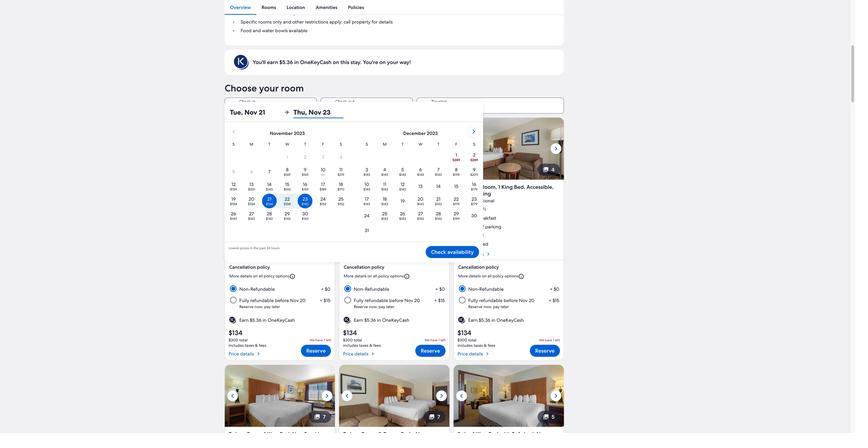 Task type: locate. For each thing, give the bounding box(es) containing it.
1 horizontal spatial price
[[343, 352, 354, 358]]

1 1 king bed from the left
[[238, 242, 260, 248]]

1
[[264, 184, 266, 191], [384, 184, 386, 191], [499, 184, 501, 191], [238, 242, 239, 248], [352, 242, 354, 248], [467, 242, 468, 248], [439, 339, 440, 343], [553, 339, 555, 343]]

free breakfast list item
[[229, 215, 331, 221], [343, 215, 446, 221], [458, 215, 561, 221]]

2 horizontal spatial price details
[[458, 352, 483, 358]]

3 taxes from the left
[[474, 344, 483, 349]]

cancellation for deluxe room, 1 king bed, non smoking, refrigerator & microwave (pet friendly)
[[230, 265, 256, 271]]

default theme image
[[229, 317, 237, 325], [458, 317, 466, 325]]

$134 for non
[[458, 329, 472, 338]]

3 price from the left
[[458, 352, 468, 358]]

0 horizontal spatial fully refundable before nov 20
[[240, 298, 306, 304]]

price details button for standard room, 1 king bed, accessible, bathtub
[[343, 349, 381, 358]]

we for smoking
[[540, 339, 545, 343]]

3 all from the left
[[488, 274, 492, 279]]

$5.36
[[280, 59, 293, 66], [250, 318, 262, 324], [365, 318, 376, 324], [479, 318, 491, 324]]

self up lowest prices in the past 24 hours check availability
[[363, 224, 370, 230]]

left for smoking
[[555, 339, 561, 343]]

3 bed from the left
[[480, 242, 489, 248]]

room, inside deluxe room, 1 king bed, non smoking, refrigerator & microwave (pet friendly) 9.8/10 exceptional
[[247, 184, 263, 191]]

sleeps 2 list item
[[352, 233, 370, 239], [458, 233, 561, 239]]

0 horizontal spatial free breakfast list item
[[229, 215, 331, 221]]

t down november 2023
[[304, 142, 307, 147]]

cancellation
[[230, 265, 256, 271], [344, 265, 371, 271], [459, 265, 485, 271]]

1 we from the left
[[310, 339, 315, 343]]

1 king bed up 'more details'
[[467, 242, 489, 248]]

sleeps up 'more details'
[[467, 233, 481, 239]]

free breakfast list item down standard room, 1 king bed, accessible, bathtub 10/10 exceptional
[[343, 215, 446, 221]]

default theme image
[[343, 317, 351, 325]]

more
[[458, 252, 469, 258], [230, 274, 239, 279], [344, 274, 354, 279], [459, 274, 468, 279]]

on down lowest prices in the past 24 hours check availability
[[368, 274, 373, 279]]

3 + $15 reserve now, pay later from the left
[[469, 298, 560, 310]]

0 horizontal spatial 4
[[437, 166, 441, 173]]

total for non
[[469, 338, 477, 343]]

breakfast for standard room, 1 king bed, accessible, non smoking
[[477, 215, 497, 221]]

wifi for deluxe room, 1 king bed, non smoking, refrigerator & microwave (pet friendly)
[[248, 207, 257, 213]]

1 horizontal spatial f
[[456, 142, 458, 147]]

23
[[323, 108, 331, 117]]

free wifi list item down microwave
[[229, 207, 331, 213]]

3 exceptional from the left
[[470, 198, 495, 204]]

0 horizontal spatial price details button
[[229, 349, 267, 358]]

1 horizontal spatial 2
[[482, 233, 484, 239]]

bed for bathtub
[[366, 242, 374, 248]]

in for price details button corresponding to standard room, 1 king bed, accessible, bathtub
[[377, 318, 381, 324]]

1 horizontal spatial $134 $300 total includes taxes & fees
[[343, 329, 381, 349]]

2 horizontal spatial now,
[[484, 305, 493, 310]]

0 horizontal spatial $134 $300 total includes taxes & fees
[[229, 329, 267, 349]]

show previous image image for in-room safe, desk, iron/ironing board, wifi image associated with show all 7 images for deluxe room, 1 king bed, non smoking, refrigerator & microwave in the left of the page
[[229, 393, 237, 401]]

onekeycash for price details button corresponding to standard room, 1 king bed, accessible, non smoking
[[497, 318, 524, 324]]

1 horizontal spatial now,
[[369, 305, 378, 310]]

1 horizontal spatial $0
[[440, 287, 445, 293]]

21 up among
[[251, 105, 256, 112]]

free self parking list item up more details button
[[458, 224, 561, 230]]

1 free breakfast from the left
[[238, 215, 268, 221]]

show all 5 images for suite, 1 king bed with sofa bed, non smoking, refrigerator & microwave (with sofabed) image
[[543, 415, 549, 421]]

1 horizontal spatial price details
[[343, 352, 369, 358]]

availability
[[448, 249, 474, 256]]

2 up lowest prices in the past 24 hours check availability
[[367, 233, 370, 239]]

price
[[229, 352, 239, 358], [343, 352, 354, 358], [458, 352, 468, 358]]

1 horizontal spatial $134
[[343, 329, 357, 338]]

accessible, inside standard room, 1 king bed, accessible, bathtub 10/10 exceptional
[[413, 184, 440, 191]]

accessible, inside standard room, 1 king bed, accessible, non smoking 10/10 exceptional
[[527, 184, 554, 191]]

0 horizontal spatial refundable
[[251, 287, 275, 293]]

breakfast up free self parking sleeps 2
[[477, 215, 497, 221]]

0 horizontal spatial free wifi
[[238, 207, 257, 213]]

in inside lowest prices in the past 24 hours check availability
[[250, 246, 253, 251]]

non left the smoking
[[458, 191, 469, 198]]

your up nov 21 button
[[259, 82, 279, 94]]

medium image
[[256, 352, 262, 358], [370, 352, 376, 358], [485, 352, 491, 358]]

default theme image for we have 1 left
[[458, 317, 466, 325]]

1 horizontal spatial earn $5.36 in onekeycash
[[354, 318, 410, 324]]

more down 'more details'
[[459, 274, 468, 279]]

+ $0
[[321, 287, 331, 293], [436, 287, 445, 293], [550, 287, 560, 293]]

refundable for bathtub
[[365, 298, 389, 304]]

more details on all policy options button
[[230, 271, 331, 283], [344, 271, 445, 283], [459, 271, 560, 283]]

free wifi down 9.8/10
[[238, 207, 257, 213]]

1 total from the left
[[240, 338, 248, 343]]

standard for non
[[458, 184, 480, 191]]

reserve link for smoking
[[530, 346, 561, 358]]

1 horizontal spatial total
[[354, 338, 362, 343]]

2 more details on all policy options button from the left
[[344, 271, 445, 283]]

wifi down the smoking
[[477, 207, 486, 213]]

accessible,
[[413, 184, 440, 191], [527, 184, 554, 191]]

popular among travelers
[[229, 120, 282, 126]]

in-room safe, desk, iron/ironing board, wifi image
[[225, 118, 335, 180], [339, 118, 450, 180], [454, 118, 565, 180], [225, 366, 335, 428], [339, 366, 450, 428]]

on for standard room, 1 king bed, accessible, bathtub
[[368, 274, 373, 279]]

bed, inside standard room, 1 king bed, accessible, non smoking 10/10 exceptional
[[515, 184, 526, 191]]

refundable for non
[[480, 298, 503, 304]]

free wifi for deluxe room, 1 king bed, non smoking, refrigerator & microwave (pet friendly)
[[238, 207, 257, 213]]

10/10
[[343, 198, 355, 204], [458, 198, 469, 204]]

free breakfast down 9.8/10
[[238, 215, 268, 221]]

nov inside thu, nov 23 button
[[309, 108, 322, 117]]

free wifi list item down standard room, 1 king bed, accessible, non smoking 10/10 exceptional
[[458, 207, 561, 213]]

1 sleeps from the left
[[352, 233, 366, 239]]

3 earn from the left
[[469, 318, 478, 324]]

cancellation for standard room, 1 king bed, accessible, bathtub
[[344, 265, 371, 271]]

2023 for december 2023
[[427, 131, 438, 137]]

2 horizontal spatial bed,
[[515, 184, 526, 191]]

medium image for standard room, 1 king bed, accessible, non smoking
[[485, 352, 491, 358]]

2 earn from the left
[[354, 318, 364, 324]]

20 for standard room, 1 king bed, accessible, non smoking
[[529, 298, 535, 304]]

3 pay from the left
[[494, 305, 500, 310]]

2 horizontal spatial breakfast
[[477, 215, 497, 221]]

food
[[241, 28, 252, 34]]

0 horizontal spatial breakfast
[[248, 215, 268, 221]]

1 horizontal spatial breakfast
[[363, 215, 382, 221]]

3 options from the left
[[505, 274, 519, 279]]

1 horizontal spatial have
[[431, 339, 438, 343]]

+ $15 reserve now, pay later
[[240, 298, 331, 310], [354, 298, 445, 310], [469, 298, 560, 310]]

show all 7 images for deluxe room, 2 queen beds, non smoking, refrigerator & microwave image
[[429, 415, 435, 421]]

parking inside free breakfast free self parking sleeps 2
[[371, 224, 387, 230]]

21 up popular among travelers
[[259, 108, 265, 117]]

earn for non
[[469, 318, 478, 324]]

1 horizontal spatial parking
[[486, 224, 502, 230]]

exceptional down the smoking
[[470, 198, 495, 204]]

2 per from the left
[[337, 1, 344, 7]]

+
[[321, 287, 324, 293], [436, 287, 439, 293], [550, 287, 553, 293], [320, 298, 323, 304], [435, 298, 437, 304], [549, 298, 552, 304]]

3 $134 $300 total includes taxes & fees from the left
[[458, 329, 496, 349]]

1 cancellation from the left
[[230, 265, 256, 271]]

2 all from the left
[[374, 274, 378, 279]]

2 up 'more details'
[[482, 233, 484, 239]]

$5.36 for first price details button from the left
[[250, 318, 262, 324]]

free breakfast list item down standard room, 1 king bed, accessible, non smoking 10/10 exceptional
[[458, 215, 561, 221]]

2 $134 $300 total includes taxes & fees from the left
[[343, 329, 381, 349]]

0 horizontal spatial earn
[[240, 318, 249, 324]]

2 options from the left
[[390, 274, 404, 279]]

on right the you're
[[380, 59, 386, 66]]

2 + $0 from the left
[[436, 287, 445, 293]]

2 accessible, from the left
[[527, 184, 554, 191]]

bed
[[251, 242, 260, 248], [366, 242, 374, 248], [480, 242, 489, 248]]

0 horizontal spatial + $15 reserve now, pay later
[[240, 298, 331, 310]]

2 cancellation from the left
[[344, 265, 371, 271]]

2 horizontal spatial + $15 reserve now, pay later
[[469, 298, 560, 310]]

1 $0 from the left
[[325, 287, 331, 293]]

w down december 2023
[[419, 142, 423, 147]]

other
[[293, 19, 304, 25]]

0 horizontal spatial bed,
[[280, 184, 291, 191]]

breakfast
[[248, 215, 268, 221], [363, 215, 382, 221], [477, 215, 497, 221]]

2 horizontal spatial refundable
[[480, 298, 503, 304]]

t down december
[[402, 142, 404, 147]]

dogs welcome: usd 20 per accommodation, per day (limit 2; max weight: 80 lbs per pet)
[[241, 1, 429, 7]]

room, for smoking
[[482, 184, 497, 191]]

& inside deluxe room, 1 king bed, non smoking, refrigerator & microwave (pet friendly) 9.8/10 exceptional
[[260, 191, 264, 198]]

room, inside standard room, 1 king bed, accessible, non smoking 10/10 exceptional
[[482, 184, 497, 191]]

2 10/10 from the left
[[458, 198, 469, 204]]

list containing free breakfast
[[343, 207, 446, 248]]

non-refundable for standard room, 1 king bed, accessible, non smoking
[[469, 287, 504, 293]]

20 for deluxe room, 1 king bed, non smoking, refrigerator & microwave (pet friendly)
[[300, 298, 306, 304]]

medium image
[[486, 252, 492, 258]]

breakfast down bathtub
[[363, 215, 382, 221]]

sleeps inside free self parking sleeps 2
[[467, 233, 481, 239]]

3 1 king bed list item from the left
[[458, 242, 561, 248]]

0 horizontal spatial later
[[272, 305, 280, 310]]

wifi
[[248, 207, 257, 213], [477, 207, 486, 213]]

1 earn $5.36 in onekeycash from the left
[[240, 318, 295, 324]]

2 fully from the left
[[354, 298, 364, 304]]

0 horizontal spatial total
[[240, 338, 248, 343]]

1 king bed left 24
[[238, 242, 260, 248]]

1 bed, from the left
[[280, 184, 291, 191]]

show previous image image
[[229, 145, 237, 153], [458, 145, 466, 153], [229, 393, 237, 401], [343, 393, 351, 401], [458, 393, 466, 401]]

1 2023 from the left
[[294, 131, 305, 137]]

2 horizontal spatial refundable
[[480, 287, 504, 293]]

$0
[[325, 287, 331, 293], [440, 287, 445, 293], [554, 287, 560, 293]]

non inside deluxe room, 1 king bed, non smoking, refrigerator & microwave (pet friendly) 9.8/10 exceptional
[[293, 184, 303, 191]]

$0 for smoking
[[554, 287, 560, 293]]

2 have from the left
[[431, 339, 438, 343]]

more details on all policy options
[[230, 274, 290, 279], [344, 274, 404, 279], [459, 274, 519, 279]]

1 non-refundable from the left
[[240, 287, 275, 293]]

2 horizontal spatial $0
[[554, 287, 560, 293]]

more right check
[[458, 252, 469, 258]]

exceptional
[[243, 198, 267, 204], [356, 198, 380, 204], [470, 198, 495, 204]]

3 + $0 from the left
[[550, 287, 560, 293]]

3 breakfast from the left
[[477, 215, 497, 221]]

3 price details from the left
[[458, 352, 483, 358]]

1 horizontal spatial m
[[383, 142, 387, 147]]

2023 right december
[[427, 131, 438, 137]]

refundable for standard room, 1 king bed, accessible, non smoking
[[480, 287, 504, 293]]

0 horizontal spatial taxes
[[245, 344, 254, 349]]

suite, 1 king bed with sofa bed, non smoking, refrigerator & microwave (with sofabed) | in-room safe, desk, iron/ironing board, wifi image
[[454, 366, 565, 428]]

lowest
[[229, 246, 239, 251]]

1 cancellation policy from the left
[[230, 265, 270, 271]]

fully refundable before nov 20
[[240, 298, 306, 304], [354, 298, 420, 304], [469, 298, 535, 304]]

2 horizontal spatial cancellation
[[459, 265, 485, 271]]

wifi down refrigerator
[[248, 207, 257, 213]]

sleeps
[[352, 233, 366, 239], [467, 233, 481, 239]]

2 $300 from the left
[[343, 338, 353, 343]]

exceptional inside standard room, 1 king bed, accessible, non smoking 10/10 exceptional
[[470, 198, 495, 204]]

1 vertical spatial and
[[253, 28, 261, 34]]

2;
[[366, 1, 370, 7]]

refundable for standard room, 1 king bed, accessible, bathtub
[[365, 287, 390, 293]]

1 horizontal spatial 1 king bed
[[352, 242, 374, 248]]

now,
[[255, 305, 264, 310], [369, 305, 378, 310], [484, 305, 493, 310]]

f for november 2023
[[322, 142, 324, 147]]

bed for non
[[480, 242, 489, 248]]

per right lbs
[[412, 1, 419, 7]]

1 horizontal spatial self
[[477, 224, 484, 230]]

1 wifi from the left
[[248, 207, 257, 213]]

5 button
[[538, 412, 561, 424]]

show next image image for suite, 1 king bed with sofa bed, non smoking, refrigerator & microwave (with sofabed) | in-room safe, desk, iron/ironing board, wifi image
[[553, 393, 561, 401]]

all for standard room, 1 king bed, accessible, non smoking
[[488, 274, 492, 279]]

small image for bathtub
[[404, 274, 410, 280]]

t
[[269, 142, 271, 147], [304, 142, 307, 147], [402, 142, 404, 147], [438, 142, 440, 147]]

2 horizontal spatial pay
[[494, 305, 500, 310]]

sleeps up lowest prices in the past 24 hours check availability
[[352, 233, 366, 239]]

exceptional inside deluxe room, 1 king bed, non smoking, refrigerator & microwave (pet friendly) 9.8/10 exceptional
[[243, 198, 267, 204]]

1 horizontal spatial per
[[337, 1, 344, 7]]

2 horizontal spatial more details on all policy options button
[[459, 271, 560, 283]]

2 includes from the left
[[343, 344, 359, 349]]

3 left from the left
[[555, 339, 561, 343]]

f
[[322, 142, 324, 147], [456, 142, 458, 147]]

smoking,
[[304, 184, 328, 191]]

2 horizontal spatial room,
[[482, 184, 497, 191]]

price for bathtub
[[343, 352, 354, 358]]

0 horizontal spatial refundable
[[251, 298, 274, 304]]

location link
[[282, 0, 311, 15]]

2 horizontal spatial 1 king bed
[[467, 242, 489, 248]]

list
[[225, 0, 565, 15], [233, 1, 445, 34], [229, 207, 331, 248], [343, 207, 446, 248], [458, 207, 561, 248]]

3 t from the left
[[402, 142, 404, 147]]

1 horizontal spatial options
[[390, 274, 404, 279]]

m for november 2023
[[250, 142, 254, 147]]

nov
[[240, 105, 250, 112], [245, 108, 258, 117], [309, 108, 322, 117], [290, 298, 299, 304], [405, 298, 414, 304], [519, 298, 528, 304]]

0 horizontal spatial w
[[286, 142, 290, 147]]

2 4 button from the left
[[538, 164, 561, 176]]

cancellation down prices
[[230, 265, 256, 271]]

1 horizontal spatial small image
[[404, 274, 410, 280]]

0 horizontal spatial we have 1 left
[[425, 339, 446, 343]]

0 horizontal spatial and
[[253, 28, 261, 34]]

free wifi list item
[[229, 207, 331, 213], [458, 207, 561, 213]]

$134
[[229, 329, 243, 338], [343, 329, 357, 338], [458, 329, 472, 338]]

breakfast down refrigerator
[[248, 215, 268, 221]]

free breakfast free self parking sleeps 2
[[352, 215, 387, 239]]

2 price details button from the left
[[343, 349, 381, 358]]

0 horizontal spatial $15
[[324, 298, 331, 304]]

show next image image for in-room safe, desk, iron/ironing board, wifi image corresponding to show all 7 images for deluxe room, 2 queen beds, non smoking, refrigerator & microwave
[[438, 393, 446, 401]]

2 standard from the left
[[458, 184, 480, 191]]

small image
[[290, 274, 296, 280], [404, 274, 410, 280], [519, 274, 525, 280]]

3 we from the left
[[540, 339, 545, 343]]

3 more details on all policy options button from the left
[[459, 271, 560, 283]]

nov inside tue, nov 21 button
[[245, 108, 258, 117]]

1 price details button from the left
[[229, 349, 267, 358]]

cancellation for standard room, 1 king bed, accessible, non smoking
[[459, 265, 485, 271]]

onekeycash for price details button corresponding to standard room, 1 king bed, accessible, bathtub
[[382, 318, 410, 324]]

more details on all policy options for standard room, 1 king bed, accessible, bathtub
[[344, 274, 404, 279]]

december 2023
[[404, 131, 438, 137]]

2 free self parking list item from the left
[[458, 224, 561, 230]]

free breakfast for deluxe room, 1 king bed, non smoking, refrigerator & microwave (pet friendly)
[[238, 215, 268, 221]]

refrigerator
[[229, 191, 259, 198]]

0 horizontal spatial free breakfast
[[238, 215, 268, 221]]

bed right prices
[[251, 242, 260, 248]]

&
[[260, 191, 264, 198], [255, 344, 258, 349], [370, 344, 373, 349], [484, 344, 487, 349]]

2 horizontal spatial non-
[[469, 287, 480, 293]]

3 reserve link from the left
[[530, 346, 561, 358]]

1 horizontal spatial taxes
[[360, 344, 369, 349]]

2 free wifi list item from the left
[[458, 207, 561, 213]]

reserve
[[240, 305, 254, 310], [354, 305, 368, 310], [469, 305, 483, 310], [307, 348, 326, 355], [421, 348, 441, 355], [536, 348, 555, 355]]

bed,
[[280, 184, 291, 191], [400, 184, 411, 191], [515, 184, 526, 191]]

overview link
[[225, 0, 256, 15]]

free breakfast list item down microwave
[[229, 215, 331, 221]]

free breakfast list item for standard room, 1 king bed, accessible, non smoking
[[458, 215, 561, 221]]

2 sleeps 2 list item from the left
[[458, 233, 561, 239]]

2 4 from the left
[[552, 166, 555, 173]]

1 horizontal spatial cancellation policy
[[344, 265, 385, 271]]

1 have from the left
[[316, 339, 323, 343]]

fully refundable before nov 20 for non
[[469, 298, 535, 304]]

sleeps inside free breakfast free self parking sleeps 2
[[352, 233, 366, 239]]

3 cancellation policy from the left
[[459, 265, 499, 271]]

2 total from the left
[[354, 338, 362, 343]]

room, for refrigerator
[[247, 184, 263, 191]]

november 2023
[[270, 131, 305, 137]]

2 2023 from the left
[[427, 131, 438, 137]]

options
[[276, 274, 290, 279], [390, 274, 404, 279], [505, 274, 519, 279]]

1 horizontal spatial refundable
[[365, 287, 390, 293]]

4 button
[[423, 164, 446, 176], [538, 164, 561, 176]]

refundable
[[251, 298, 274, 304], [365, 298, 389, 304], [480, 298, 503, 304]]

2 we have 1 left from the left
[[540, 339, 561, 343]]

1 w from the left
[[286, 142, 290, 147]]

1 horizontal spatial + $0
[[436, 287, 445, 293]]

2 horizontal spatial $134 $300 total includes taxes & fees
[[458, 329, 496, 349]]

2 bed, from the left
[[400, 184, 411, 191]]

1 standard from the left
[[343, 184, 366, 191]]

1 accessible, from the left
[[413, 184, 440, 191]]

check
[[432, 249, 447, 256]]

1 horizontal spatial free breakfast
[[467, 215, 497, 221]]

2 breakfast from the left
[[363, 215, 382, 221]]

room, inside standard room, 1 king bed, accessible, bathtub 10/10 exceptional
[[367, 184, 383, 191]]

2 horizontal spatial small image
[[519, 274, 525, 280]]

1 horizontal spatial bed
[[366, 242, 374, 248]]

1 horizontal spatial earn
[[354, 318, 364, 324]]

2 horizontal spatial have
[[545, 339, 553, 343]]

0 horizontal spatial 2023
[[294, 131, 305, 137]]

0 horizontal spatial $0
[[325, 287, 331, 293]]

list containing dogs welcome: usd 20 per accommodation, per day (limit 2; max weight: 80 lbs per pet)
[[233, 1, 445, 34]]

and down exempt
[[283, 19, 291, 25]]

0 horizontal spatial we
[[310, 339, 315, 343]]

earn for bathtub
[[354, 318, 364, 324]]

& for first price details button from the left
[[255, 344, 258, 349]]

price details button for standard room, 1 king bed, accessible, non smoking
[[458, 349, 496, 358]]

1 horizontal spatial free breakfast list item
[[343, 215, 446, 221]]

cancellation down lowest prices in the past 24 hours check availability
[[344, 265, 371, 271]]

free self parking list item
[[343, 224, 446, 230], [458, 224, 561, 230]]

2 non-refundable from the left
[[354, 287, 390, 293]]

cancellation down 'more details'
[[459, 265, 485, 271]]

3 fully refundable before nov 20 from the left
[[469, 298, 535, 304]]

2023 right november
[[294, 131, 305, 137]]

sleeps 2 list item up lowest prices in the past 24 hours check availability
[[352, 233, 370, 239]]

free wifi down the smoking
[[467, 207, 486, 213]]

lowest prices in the past 24 hours check availability
[[229, 246, 474, 256]]

0 horizontal spatial small image
[[290, 274, 296, 280]]

all for deluxe room, 1 king bed, non smoking, refrigerator & microwave (pet friendly)
[[259, 274, 263, 279]]

0 horizontal spatial non
[[293, 184, 303, 191]]

per up exempt
[[292, 1, 299, 7]]

non left "smoking,"
[[293, 184, 303, 191]]

2 horizontal spatial fully refundable before nov 20
[[469, 298, 535, 304]]

self up 'more details'
[[477, 224, 484, 230]]

1 horizontal spatial non-
[[354, 287, 365, 293]]

1 f from the left
[[322, 142, 324, 147]]

2 horizontal spatial medium image
[[485, 352, 491, 358]]

+ $0 for 10/10
[[436, 287, 445, 293]]

2 parking from the left
[[486, 224, 502, 230]]

1 more details on all policy options button from the left
[[230, 271, 331, 283]]

sleeps 2 list item up more details button
[[458, 233, 561, 239]]

taxes for non
[[474, 344, 483, 349]]

2 w from the left
[[419, 142, 423, 147]]

includes for bathtub
[[343, 344, 359, 349]]

3 free breakfast list item from the left
[[458, 215, 561, 221]]

2 we from the left
[[425, 339, 430, 343]]

more details on all policy options for deluxe room, 1 king bed, non smoking, refrigerator & microwave (pet friendly)
[[230, 274, 290, 279]]

1 later from the left
[[272, 305, 280, 310]]

exceptional down refrigerator
[[243, 198, 267, 204]]

taxes
[[245, 344, 254, 349], [360, 344, 369, 349], [474, 344, 483, 349]]

2 inside free self parking sleeps 2
[[482, 233, 484, 239]]

before for non
[[504, 298, 518, 304]]

fees for price details button corresponding to standard room, 1 king bed, accessible, non smoking
[[488, 344, 496, 349]]

show all 7 images for deluxe room, 1 king bed, non smoking, refrigerator & microwave image
[[315, 415, 321, 421]]

1 king bed list item
[[229, 242, 331, 248], [343, 242, 446, 248], [458, 242, 561, 248]]

more down lowest prices in the past 24 hours check availability
[[344, 274, 354, 279]]

your left way!
[[387, 59, 399, 66]]

fees inside list
[[311, 10, 320, 16]]

standard inside standard room, 1 king bed, accessible, bathtub 10/10 exceptional
[[343, 184, 366, 191]]

1 horizontal spatial free wifi
[[467, 207, 486, 213]]

20
[[285, 1, 291, 7], [300, 298, 306, 304], [415, 298, 420, 304], [529, 298, 535, 304]]

1 small image from the left
[[290, 274, 296, 280]]

free wifi
[[238, 207, 257, 213], [467, 207, 486, 213]]

on down medium icon
[[482, 274, 487, 279]]

1 all from the left
[[259, 274, 263, 279]]

king inside deluxe room, 1 king bed, non smoking, refrigerator & microwave (pet friendly) 9.8/10 exceptional
[[267, 184, 279, 191]]

room,
[[247, 184, 263, 191], [367, 184, 383, 191], [482, 184, 497, 191]]

2 horizontal spatial per
[[412, 1, 419, 7]]

list containing overview
[[225, 0, 565, 15]]

bowls
[[275, 28, 288, 34]]

0 horizontal spatial 10/10
[[343, 198, 355, 204]]

show previous image image for suite, 1 king bed with sofa bed, non smoking, refrigerator & microwave (with sofabed) | in-room safe, desk, iron/ironing board, wifi image
[[458, 393, 466, 401]]

1 horizontal spatial non
[[458, 191, 469, 198]]

self
[[363, 224, 370, 230], [477, 224, 484, 230]]

exempt
[[282, 10, 299, 16]]

2 later from the left
[[387, 305, 395, 310]]

lbs
[[405, 1, 411, 7]]

1 inside standard room, 1 king bed, accessible, non smoking 10/10 exceptional
[[499, 184, 501, 191]]

in-room safe, desk, iron/ironing board, wifi image for show all 7 images for deluxe room, 1 king bed, non smoking, refrigerator & microwave in the left of the page
[[225, 366, 335, 428]]

have for smoking
[[545, 339, 553, 343]]

water
[[262, 28, 274, 34]]

2 horizontal spatial taxes
[[474, 344, 483, 349]]

0 horizontal spatial earn $5.36 in onekeycash
[[240, 318, 295, 324]]

2 price from the left
[[343, 352, 354, 358]]

$300
[[229, 338, 239, 343], [343, 338, 353, 343], [458, 338, 468, 343]]

2 exceptional from the left
[[356, 198, 380, 204]]

among
[[247, 120, 262, 126]]

2 horizontal spatial later
[[501, 305, 509, 310]]

0 horizontal spatial standard
[[343, 184, 366, 191]]

rooms
[[262, 4, 276, 10]]

popular
[[229, 120, 246, 126]]

bed, inside standard room, 1 king bed, accessible, bathtub 10/10 exceptional
[[400, 184, 411, 191]]

free breakfast up free self parking sleeps 2
[[467, 215, 497, 221]]

exceptional down bathtub
[[356, 198, 380, 204]]

t down december 2023
[[438, 142, 440, 147]]

on left this
[[333, 59, 340, 66]]

cancellation policy down lowest prices in the past 24 hours check availability
[[344, 265, 385, 271]]

king
[[267, 184, 279, 191], [387, 184, 399, 191], [502, 184, 513, 191], [240, 242, 250, 248], [355, 242, 365, 248], [469, 242, 479, 248]]

1 horizontal spatial and
[[283, 19, 291, 25]]

2 inside free breakfast free self parking sleeps 2
[[367, 233, 370, 239]]

0 horizontal spatial 1 king bed
[[238, 242, 260, 248]]

1 horizontal spatial 1 king bed list item
[[343, 242, 446, 248]]

1 horizontal spatial your
[[387, 59, 399, 66]]

on down "the"
[[253, 274, 258, 279]]

0 horizontal spatial all
[[259, 274, 263, 279]]

2 reserve link from the left
[[416, 346, 446, 358]]

standard inside standard room, 1 king bed, accessible, non smoking 10/10 exceptional
[[458, 184, 480, 191]]

2 horizontal spatial price
[[458, 352, 468, 358]]

standard for bathtub
[[343, 184, 366, 191]]

3 refundable from the left
[[480, 298, 503, 304]]

2 medium image from the left
[[370, 352, 376, 358]]

0 horizontal spatial cancellation
[[230, 265, 256, 271]]

2 bed from the left
[[366, 242, 374, 248]]

m for december 2023
[[383, 142, 387, 147]]

more details
[[458, 252, 484, 258]]

bed, inside deluxe room, 1 king bed, non smoking, refrigerator & microwave (pet friendly) 9.8/10 exceptional
[[280, 184, 291, 191]]

2 horizontal spatial options
[[505, 274, 519, 279]]

(pet
[[293, 191, 303, 198]]

1 king bed down free breakfast free self parking sleeps 2 on the left
[[352, 242, 374, 248]]

cancellation policy down prices
[[230, 265, 270, 271]]

per left day
[[337, 1, 344, 7]]

policies
[[348, 4, 364, 10]]

0 horizontal spatial accessible,
[[413, 184, 440, 191]]

show next image image
[[323, 145, 331, 153], [438, 145, 446, 153], [553, 145, 561, 153], [323, 393, 331, 401], [438, 393, 446, 401], [553, 393, 561, 401]]

1 parking from the left
[[371, 224, 387, 230]]

free inside free self parking sleeps 2
[[467, 224, 476, 230]]

2 sleeps from the left
[[467, 233, 481, 239]]

past
[[260, 246, 266, 251]]

0 horizontal spatial + $0
[[321, 287, 331, 293]]

0 horizontal spatial 4 button
[[423, 164, 446, 176]]

$0 for 10/10
[[440, 287, 445, 293]]

2 horizontal spatial price details button
[[458, 349, 496, 358]]

w
[[286, 142, 290, 147], [419, 142, 423, 147]]

2 pay from the left
[[379, 305, 386, 310]]

2 horizontal spatial includes
[[458, 344, 473, 349]]

microwave
[[265, 191, 292, 198]]

t down november
[[269, 142, 271, 147]]

$15
[[324, 298, 331, 304], [439, 298, 445, 304], [553, 298, 560, 304]]

cancellation policy down 'more details'
[[459, 265, 499, 271]]

0 horizontal spatial now,
[[255, 305, 264, 310]]

on
[[333, 59, 340, 66], [380, 59, 386, 66], [253, 274, 258, 279], [368, 274, 373, 279], [482, 274, 487, 279]]

bed up medium icon
[[480, 242, 489, 248]]

show next image image for in-room safe, desk, iron/ironing board, wifi image associated with show all 7 images for deluxe room, 1 king bed, non smoking, refrigerator & microwave in the left of the page
[[323, 393, 331, 401]]

amenities
[[316, 4, 338, 10]]

free wifi for standard room, 1 king bed, accessible, non smoking
[[467, 207, 486, 213]]

0 horizontal spatial sleeps
[[352, 233, 366, 239]]

list item
[[343, 207, 446, 213]]

hours
[[271, 246, 280, 251]]

onekeycash for first price details button from the left
[[268, 318, 295, 324]]

more down lowest
[[230, 274, 239, 279]]

2 1 king bed list item from the left
[[343, 242, 446, 248]]

later
[[272, 305, 280, 310], [387, 305, 395, 310], [501, 305, 509, 310]]

later for bathtub
[[387, 305, 395, 310]]

includes
[[229, 344, 244, 349], [343, 344, 359, 349], [458, 344, 473, 349]]

0 horizontal spatial $300
[[229, 338, 239, 343]]

1 horizontal spatial accessible,
[[527, 184, 554, 191]]

show all 4 images for standard room, 1 king bed, accessible, non smoking image
[[543, 167, 549, 173]]

3 small image from the left
[[519, 274, 525, 280]]

policies link
[[343, 0, 370, 15]]

next month image
[[470, 128, 478, 136]]

bed down free breakfast free self parking sleeps 2 on the left
[[366, 242, 374, 248]]

+ $15 reserve now, pay later for bathtub
[[354, 298, 445, 310]]

20 for standard room, 1 king bed, accessible, bathtub
[[415, 298, 420, 304]]

free self parking list item down standard room, 1 king bed, accessible, bathtub 10/10 exceptional
[[343, 224, 446, 230]]

1 free wifi from the left
[[238, 207, 257, 213]]

w down november 2023
[[286, 142, 290, 147]]

more details on all policy options button for non
[[459, 271, 560, 283]]

show previous image image for in-room safe, desk, iron/ironing board, wifi image corresponding to show all 7 images for deluxe room, 2 queen beds, non smoking, refrigerator & microwave
[[343, 393, 351, 401]]

choose your room
[[225, 82, 304, 94]]

and right food
[[253, 28, 261, 34]]



Task type: vqa. For each thing, say whether or not it's contained in the screenshot.
RUBY dropdown button
no



Task type: describe. For each thing, give the bounding box(es) containing it.
the
[[254, 246, 259, 251]]

exceptional inside standard room, 1 king bed, accessible, bathtub 10/10 exceptional
[[356, 198, 380, 204]]

dogs welcome: usd 20 per accommodation, per day (limit 2; max weight: 80 lbs per pet) list item
[[233, 1, 445, 7]]

rooms
[[259, 19, 272, 25]]

thu, nov 23
[[294, 108, 331, 117]]

pay for bathtub
[[379, 305, 386, 310]]

1 1 king bed list item from the left
[[229, 242, 331, 248]]

10/10 inside standard room, 1 king bed, accessible, bathtub 10/10 exceptional
[[343, 198, 355, 204]]

4 t from the left
[[438, 142, 440, 147]]

have for 10/10
[[431, 339, 438, 343]]

service animals are exempt from fees list item
[[233, 10, 445, 16]]

0 vertical spatial and
[[283, 19, 291, 25]]

3 per from the left
[[412, 1, 419, 7]]

now, for bathtub
[[369, 305, 378, 310]]

non-refundable for standard room, 1 king bed, accessible, bathtub
[[354, 287, 390, 293]]

1 inside standard room, 1 king bed, accessible, bathtub 10/10 exceptional
[[384, 184, 386, 191]]

dogs
[[241, 1, 252, 7]]

9.8/10
[[229, 198, 242, 204]]

earn
[[267, 59, 278, 66]]

free breakfast list item for standard room, 1 king bed, accessible, bathtub
[[343, 215, 446, 221]]

1 $134 $300 total includes taxes & fees from the left
[[229, 329, 267, 349]]

cancellation policy for standard room, 1 king bed, accessible, bathtub
[[344, 265, 385, 271]]

10/10 inside standard room, 1 king bed, accessible, non smoking 10/10 exceptional
[[458, 198, 469, 204]]

king inside standard room, 1 king bed, accessible, non smoking 10/10 exceptional
[[502, 184, 513, 191]]

more for standard room, 1 king bed, accessible, non smoking
[[459, 274, 468, 279]]

food and water bowls available
[[241, 28, 308, 34]]

prices
[[240, 246, 249, 251]]

1 inside deluxe room, 1 king bed, non smoking, refrigerator & microwave (pet friendly) 9.8/10 exceptional
[[264, 184, 266, 191]]

refundable for deluxe room, 1 king bed, non smoking, refrigerator & microwave (pet friendly)
[[251, 287, 275, 293]]

4 s from the left
[[474, 142, 476, 147]]

list for deluxe room, 1 king bed, non smoking, refrigerator & microwave (pet friendly)
[[229, 207, 331, 248]]

nov 21 button
[[225, 98, 317, 114]]

1 before from the left
[[275, 298, 289, 304]]

max
[[371, 1, 380, 7]]

apply;
[[330, 19, 343, 25]]

2 t from the left
[[304, 142, 307, 147]]

1 price details from the left
[[229, 352, 254, 358]]

price details for standard room, 1 king bed, accessible, bathtub
[[343, 352, 369, 358]]

free self parking list item for 10/10
[[343, 224, 446, 230]]

king inside standard room, 1 king bed, accessible, bathtub 10/10 exceptional
[[387, 184, 399, 191]]

room, for 10/10
[[367, 184, 383, 191]]

stay.
[[351, 59, 362, 66]]

day
[[345, 1, 353, 7]]

animals
[[257, 10, 274, 16]]

1 sleeps 2 list item from the left
[[352, 233, 370, 239]]

1 now, from the left
[[255, 305, 264, 310]]

you're
[[363, 59, 378, 66]]

thu, nov 23 button
[[294, 106, 344, 118]]

(limit
[[354, 1, 365, 7]]

fees for price details button corresponding to standard room, 1 king bed, accessible, bathtub
[[374, 344, 381, 349]]

you'll earn $5.36 in onekeycash on this stay. you're on your way!
[[253, 59, 411, 66]]

we have 1 left for standard room, 1 king bed, accessible, bathtub
[[425, 339, 446, 343]]

2 s from the left
[[340, 142, 342, 147]]

1 s from the left
[[233, 142, 235, 147]]

this
[[341, 59, 350, 66]]

medium image for standard room, 1 king bed, accessible, bathtub
[[370, 352, 376, 358]]

accessible, for standard room, 1 king bed, accessible, non smoking
[[527, 184, 554, 191]]

are
[[275, 10, 281, 16]]

more for deluxe room, 1 king bed, non smoking, refrigerator & microwave (pet friendly)
[[230, 274, 239, 279]]

1 $134 from the left
[[229, 329, 243, 338]]

1 refundable from the left
[[251, 298, 274, 304]]

breakfast for deluxe room, 1 king bed, non smoking, refrigerator & microwave (pet friendly)
[[248, 215, 268, 221]]

$300 for non
[[458, 338, 468, 343]]

1 $15 from the left
[[324, 298, 331, 304]]

you'll
[[253, 59, 266, 66]]

bed, for exceptional
[[400, 184, 411, 191]]

rooms link
[[256, 0, 282, 15]]

in for first price details button from the left
[[263, 318, 267, 324]]

wifi for standard room, 1 king bed, accessible, non smoking
[[477, 207, 486, 213]]

we have 7 left
[[310, 339, 331, 343]]

we for 10/10
[[425, 339, 430, 343]]

0 horizontal spatial 21
[[251, 105, 256, 112]]

earn $5.36 in onekeycash for standard room, 1 king bed, accessible, bathtub
[[354, 318, 410, 324]]

overview
[[230, 4, 251, 10]]

friendly)
[[304, 191, 326, 198]]

$134 $300 total includes taxes & fees for non
[[458, 329, 496, 349]]

tue,
[[230, 108, 243, 117]]

1 options from the left
[[276, 274, 290, 279]]

1 bed from the left
[[251, 242, 260, 248]]

usd
[[275, 1, 284, 7]]

non- for standard room, 1 king bed, accessible, bathtub
[[354, 287, 365, 293]]

standard room, 1 king bed, accessible, bathtub 10/10 exceptional
[[343, 184, 440, 204]]

deluxe room, 1 king bed, non smoking, refrigerator & microwave (pet friendly) 9.8/10 exceptional
[[229, 184, 328, 204]]

service
[[241, 10, 256, 16]]

weight:
[[381, 1, 397, 7]]

before for bathtub
[[390, 298, 404, 304]]

amenities link
[[311, 0, 343, 15]]

nov inside nov 21 button
[[240, 105, 250, 112]]

w for november
[[286, 142, 290, 147]]

$15 for 10/10
[[439, 298, 445, 304]]

1 per from the left
[[292, 1, 299, 7]]

call
[[344, 19, 351, 25]]

more details button
[[458, 252, 561, 258]]

2023 for november 2023
[[294, 131, 305, 137]]

welcome:
[[253, 1, 273, 7]]

property
[[352, 19, 371, 25]]

accessible, for standard room, 1 king bed, accessible, bathtub
[[413, 184, 440, 191]]

free wifi list item for standard room, 1 king bed, accessible, non smoking
[[458, 207, 561, 213]]

specific rooms only and other restrictions apply; call property for details
[[241, 19, 393, 25]]

w for december
[[419, 142, 423, 147]]

1 king bed list item for non
[[458, 242, 561, 248]]

1 left from the left
[[326, 339, 331, 343]]

specific rooms only and other restrictions apply; call property for details list item
[[233, 19, 445, 25]]

fully refundable before nov 20 for bathtub
[[354, 298, 420, 304]]

now, for non
[[484, 305, 493, 310]]

service animals are exempt from fees
[[241, 10, 320, 16]]

choose
[[225, 82, 257, 94]]

1 t from the left
[[269, 142, 271, 147]]

pet)
[[421, 1, 429, 7]]

$5.36 for price details button corresponding to standard room, 1 king bed, accessible, non smoking
[[479, 318, 491, 324]]

on for standard room, 1 king bed, accessible, non smoking
[[482, 274, 487, 279]]

free breakfast for standard room, 1 king bed, accessible, non smoking
[[467, 215, 497, 221]]

1 fully refundable before nov 20 from the left
[[240, 298, 306, 304]]

details inside list
[[379, 19, 393, 25]]

show next image image for in-room safe, desk, iron/ironing board, wifi image corresponding to the show all 4 images for standard room, 1 king bed, accessible, non smoking
[[553, 145, 561, 153]]

location
[[287, 4, 305, 10]]

thu,
[[294, 108, 307, 117]]

travelers
[[263, 120, 282, 126]]

from
[[300, 10, 310, 16]]

deluxe
[[229, 184, 246, 191]]

1 king bed list item for bathtub
[[343, 242, 446, 248]]

specific
[[241, 19, 258, 25]]

check availability button
[[426, 247, 480, 259]]

1 $300 from the left
[[229, 338, 239, 343]]

self inside free breakfast free self parking sleeps 2
[[363, 224, 370, 230]]

only
[[273, 19, 282, 25]]

1 medium image from the left
[[256, 352, 262, 358]]

1 taxes from the left
[[245, 344, 254, 349]]

in-room safe, desk, iron/ironing board, wifi image for show all 7 images for deluxe room, 2 queen beds, non smoking, refrigerator & microwave
[[339, 366, 450, 428]]

1 reserve link from the left
[[301, 346, 331, 358]]

price details for standard room, 1 king bed, accessible, non smoking
[[458, 352, 483, 358]]

earn $5.36 in onekeycash for standard room, 1 king bed, accessible, non smoking
[[469, 318, 524, 324]]

1 pay from the left
[[264, 305, 271, 310]]

standard room, 1 king bed, accessible, non smoking 10/10 exceptional
[[458, 184, 554, 204]]

self inside free self parking sleeps 2
[[477, 224, 484, 230]]

free self parking sleeps 2
[[467, 224, 502, 239]]

free wifi list item for deluxe room, 1 king bed, non smoking, refrigerator & microwave (pet friendly)
[[229, 207, 331, 213]]

f for december 2023
[[456, 142, 458, 147]]

december
[[404, 131, 426, 137]]

bathtub
[[343, 191, 363, 198]]

& for price details button corresponding to standard room, 1 king bed, accessible, bathtub
[[370, 344, 373, 349]]

free self parking list item for smoking
[[458, 224, 561, 230]]

0 vertical spatial your
[[387, 59, 399, 66]]

in for price details button corresponding to standard room, 1 king bed, accessible, non smoking
[[492, 318, 496, 324]]

80
[[398, 1, 404, 7]]

cancellation policy for standard room, 1 king bed, accessible, non smoking
[[459, 265, 499, 271]]

more details on all policy options button for bathtub
[[344, 271, 445, 283]]

room
[[281, 82, 304, 94]]

$134 $300 total includes taxes & fees for bathtub
[[343, 329, 381, 349]]

non inside standard room, 1 king bed, accessible, non smoking 10/10 exceptional
[[458, 191, 469, 198]]

1 4 from the left
[[437, 166, 441, 173]]

5
[[552, 414, 555, 421]]

available
[[289, 28, 308, 34]]

restrictions
[[305, 19, 329, 25]]

24
[[267, 246, 271, 251]]

cancellation policy for deluxe room, 1 king bed, non smoking, refrigerator & microwave (pet friendly)
[[230, 265, 270, 271]]

3 s from the left
[[366, 142, 368, 147]]

november
[[270, 131, 293, 137]]

1 + $0 from the left
[[321, 287, 331, 293]]

accommodation,
[[300, 1, 336, 7]]

later for non
[[501, 305, 509, 310]]

more details on all policy options for standard room, 1 king bed, accessible, non smoking
[[459, 274, 519, 279]]

way!
[[400, 59, 411, 66]]

$300 for bathtub
[[343, 338, 353, 343]]

options for bathtub
[[390, 274, 404, 279]]

1 horizontal spatial 21
[[259, 108, 265, 117]]

total for bathtub
[[354, 338, 362, 343]]

parking inside free self parking sleeps 2
[[486, 224, 502, 230]]

fully for standard room, 1 king bed, accessible, non smoking
[[469, 298, 479, 304]]

tue, nov 21
[[230, 108, 265, 117]]

1 + $15 reserve now, pay later from the left
[[240, 298, 331, 310]]

small image for non
[[519, 274, 525, 280]]

breakfast inside free breakfast free self parking sleeps 2
[[363, 215, 382, 221]]

nov 21
[[240, 105, 256, 112]]

previous month image
[[230, 128, 238, 136]]

1 earn from the left
[[240, 318, 249, 324]]

more for standard room, 1 king bed, accessible, bathtub
[[344, 274, 354, 279]]

smoking
[[470, 191, 492, 198]]

for
[[372, 19, 378, 25]]

includes for non
[[458, 344, 473, 349]]

food and water bowls available list item
[[233, 28, 445, 34]]

bed, for 10/10
[[515, 184, 526, 191]]

left for 10/10
[[441, 339, 446, 343]]

1 price from the left
[[229, 352, 239, 358]]

tue, nov 21 button
[[230, 106, 280, 118]]

bed, for &
[[280, 184, 291, 191]]

1 4 button from the left
[[423, 164, 446, 176]]

$5.36 for price details button corresponding to standard room, 1 king bed, accessible, bathtub
[[365, 318, 376, 324]]

0 horizontal spatial your
[[259, 82, 279, 94]]

non-refundable for deluxe room, 1 king bed, non smoking, refrigerator & microwave (pet friendly)
[[240, 287, 275, 293]]

$15 for smoking
[[553, 298, 560, 304]]

1 includes from the left
[[229, 344, 244, 349]]

all for standard room, 1 king bed, accessible, bathtub
[[374, 274, 378, 279]]



